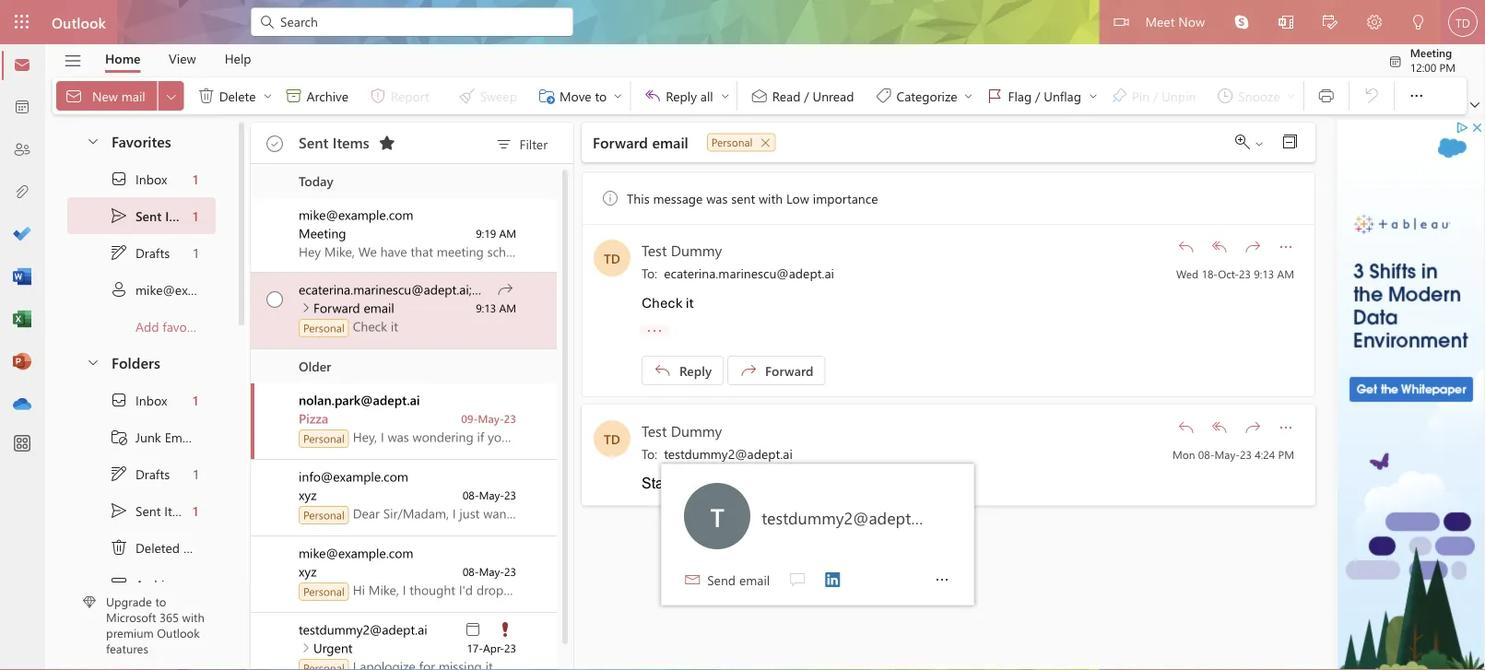 Task type: describe. For each thing, give the bounding box(es) containing it.
 for 
[[110, 391, 128, 409]]

older heading
[[251, 349, 557, 383]]

message list section
[[251, 118, 604, 670]]

personal for nolan.park@adept.ai
[[303, 431, 345, 446]]

check it
[[642, 294, 694, 312]]

meet now
[[1145, 12, 1205, 29]]

 for 
[[110, 243, 128, 262]]

meeting inside message list list box
[[299, 224, 346, 242]]

1 vertical spatial 
[[654, 361, 672, 380]]

favorites
[[112, 131, 171, 150]]

 for top  popup button
[[1407, 87, 1426, 105]]

 categorize 
[[874, 87, 974, 105]]

word image
[[13, 268, 31, 287]]


[[750, 87, 769, 105]]

older
[[299, 357, 331, 374]]

test dummy for '' button associated with  button related to middle  popup button
[[642, 240, 722, 259]]


[[537, 87, 556, 105]]


[[790, 572, 805, 587]]

08- for mike@example.com
[[463, 564, 479, 579]]

upgrade to microsoft 365 with premium outlook features
[[106, 594, 205, 656]]

test dummy image
[[594, 240, 631, 277]]


[[1235, 135, 1250, 149]]

 button
[[1308, 0, 1352, 47]]

may- inside email message element
[[1214, 447, 1240, 461]]

delete
[[219, 87, 256, 104]]

drafts for 
[[136, 465, 170, 482]]

features
[[106, 640, 148, 656]]

forward email
[[593, 132, 688, 152]]

1 for   tree item
[[193, 465, 198, 482]]

 button
[[1308, 81, 1345, 111]]

personal left 
[[711, 134, 753, 149]]

mon
[[1172, 447, 1195, 461]]

message
[[653, 190, 703, 207]]

late
[[712, 475, 736, 491]]

drafts for 
[[136, 244, 170, 261]]

view
[[169, 50, 196, 67]]

stayed
[[642, 475, 688, 491]]

 sent items 1 for second  tree item from the top of the t application
[[110, 501, 198, 520]]


[[110, 280, 128, 299]]

2 email message element from the top
[[582, 405, 1315, 506]]

am for 9:13 am
[[499, 301, 516, 315]]

 inside  categorize 
[[963, 90, 974, 101]]

 button
[[1220, 0, 1264, 44]]

premium
[[106, 625, 154, 641]]

inbox for 
[[136, 392, 167, 409]]

favorites tree item
[[67, 124, 216, 160]]

23 up 
[[504, 564, 516, 579]]

deleted
[[136, 539, 180, 556]]

9:19 am
[[476, 226, 516, 241]]

 tree item
[[67, 529, 216, 566]]

08-may-23 for info@example.com
[[463, 488, 516, 502]]

 up wed 18-oct-23 9:13 am
[[1244, 238, 1262, 256]]

test dummy button for '' button associated with  button related to middle  popup button
[[642, 240, 722, 259]]


[[1367, 15, 1382, 29]]

 button
[[372, 128, 402, 158]]

2 dummy from the top
[[671, 420, 722, 440]]

items up  deleted items
[[164, 502, 195, 519]]

check inside personal check it
[[353, 318, 387, 335]]

 button for 
[[260, 81, 275, 111]]

23 down 
[[504, 641, 516, 655]]

powerpoint image
[[13, 353, 31, 371]]

9:19
[[476, 226, 496, 241]]

check inside email message element
[[642, 294, 683, 312]]

email for send
[[739, 571, 770, 588]]

 deleted items
[[110, 538, 214, 557]]

 reply
[[654, 361, 712, 380]]

2 vertical spatial  button
[[1271, 413, 1301, 442]]

tags group
[[741, 77, 1300, 114]]

may- for info@example.com
[[479, 488, 504, 502]]


[[1114, 15, 1129, 29]]

move & delete group
[[56, 77, 626, 114]]

home button
[[91, 44, 154, 73]]

 move to 
[[537, 87, 623, 105]]

 button for  button related to middle  popup button
[[1205, 232, 1234, 262]]


[[110, 428, 128, 446]]

xyz for info@example.com
[[299, 486, 317, 503]]

email
[[165, 428, 195, 445]]

23 left 4:24
[[1240, 447, 1252, 461]]

to: ecaterina.marinescu@adept.ai
[[642, 264, 834, 281]]

favorites tree
[[67, 116, 250, 345]]

sent items heading
[[299, 123, 402, 163]]


[[464, 620, 482, 639]]

 button
[[640, 323, 669, 338]]

home
[[105, 50, 141, 67]]

testdummy2@adept.ai inside text box
[[664, 445, 793, 462]]

td for test dummy image
[[604, 430, 620, 447]]


[[1323, 15, 1338, 29]]

12:00
[[1410, 59, 1436, 74]]

view button
[[155, 44, 210, 73]]

personal check it
[[303, 318, 398, 335]]

1 td button from the top
[[594, 240, 631, 277]]

testdummy2@adept.ai up urgent
[[299, 621, 427, 638]]

 for forward
[[298, 301, 313, 315]]

test for the bottom  popup button
[[642, 420, 667, 440]]

9:13 am
[[476, 301, 516, 315]]

excel image
[[13, 311, 31, 329]]

 tree item
[[67, 419, 216, 455]]

3 select a conversation checkbox from the top
[[254, 613, 299, 653]]

wed
[[1176, 266, 1198, 281]]

 tree item
[[67, 271, 250, 308]]

personal for info@example.com
[[303, 507, 345, 522]]

archive inside  tree item
[[136, 576, 177, 593]]

 button for favorites
[[77, 124, 108, 158]]

all
[[700, 87, 713, 104]]

 inside  delete 
[[262, 90, 273, 101]]

stayed up late working
[[642, 475, 791, 491]]

favorite
[[163, 318, 205, 335]]

 button for folders
[[77, 345, 108, 379]]

people image
[[13, 141, 31, 159]]

 button
[[1467, 96, 1483, 114]]

 up 4:24
[[1244, 419, 1262, 437]]

wed 18-oct-23 9:13 am
[[1176, 266, 1294, 281]]

test for middle  popup button
[[642, 240, 667, 259]]

add
[[136, 318, 159, 335]]

1 vertical spatial am
[[1277, 266, 1294, 281]]

1 for the  tree item for 
[[193, 170, 198, 187]]

archive inside move & delete group
[[307, 87, 348, 104]]

tree containing 
[[67, 382, 216, 670]]

send
[[707, 571, 736, 588]]

0 vertical spatial 08-
[[1198, 447, 1214, 461]]

 for '' button associated with  button related to middle  popup button
[[1177, 238, 1196, 256]]

working
[[740, 475, 791, 491]]

to inside the upgrade to microsoft 365 with premium outlook features
[[155, 594, 166, 610]]

ecaterina.marinescu@adept.ai; testdummy2@adept.ai
[[299, 281, 604, 298]]

select a conversation checkbox for info@example.com
[[254, 460, 299, 500]]

 reply all 
[[644, 87, 731, 105]]

 send email
[[685, 571, 770, 588]]

email for forward
[[364, 299, 394, 316]]

18-
[[1202, 266, 1218, 281]]

08- for info@example.com
[[463, 488, 479, 502]]

with inside the upgrade to microsoft 365 with premium outlook features
[[182, 609, 205, 625]]

personal inside personal check it
[[303, 320, 345, 335]]

pizza
[[299, 410, 328, 427]]

08-may-23 for mike@example.com
[[463, 564, 516, 579]]

 sent items 1 for 2nd  tree item from the bottom
[[110, 206, 198, 225]]

upgrade
[[106, 594, 152, 610]]

am for 9:19 am
[[499, 226, 516, 241]]

0 vertical spatial 
[[644, 87, 662, 105]]

meet
[[1145, 12, 1175, 29]]

more apps image
[[13, 435, 31, 454]]


[[685, 572, 700, 587]]

0 vertical spatial email
[[652, 132, 688, 152]]

1 for 's the  tree item
[[193, 392, 198, 409]]

mail image
[[13, 56, 31, 75]]

t application
[[0, 0, 1485, 670]]

items inside  deleted items
[[183, 539, 214, 556]]

meeting inside  meeting 12:00 pm
[[1410, 45, 1452, 59]]


[[378, 134, 396, 152]]

testdummy2@adept.ai up ""
[[762, 507, 927, 529]]

Search field
[[278, 12, 562, 31]]

test dummy image
[[594, 420, 631, 457]]

Select all messages checkbox
[[262, 131, 288, 157]]

onedrive image
[[13, 395, 31, 414]]

td for test dummy icon
[[604, 249, 620, 266]]

9:13 inside message list list box
[[476, 301, 496, 315]]

 
[[1235, 135, 1265, 149]]

low
[[786, 190, 809, 207]]

add favorite tree item
[[67, 308, 216, 345]]

sent inside sent items 
[[299, 132, 328, 152]]

help button
[[211, 44, 265, 73]]

was
[[706, 190, 728, 207]]

 inside move & delete group
[[284, 87, 303, 105]]

mail
[[121, 87, 145, 104]]

 inside tree item
[[110, 575, 128, 594]]

sent inside favorites tree
[[136, 207, 162, 224]]

items inside favorites tree
[[165, 207, 197, 224]]

outlook banner
[[0, 0, 1485, 47]]

to: for to: ecaterina.marinescu@adept.ai
[[642, 264, 657, 281]]


[[825, 572, 840, 587]]


[[65, 87, 83, 105]]

 new mail
[[65, 87, 145, 105]]

importance
[[813, 190, 878, 207]]

mike@example.com for meeting
[[299, 206, 413, 223]]

ecaterina.marinescu@adept.ai;
[[299, 281, 472, 298]]

personal 
[[711, 134, 771, 149]]

apr-
[[483, 641, 504, 655]]

calendar image
[[13, 99, 31, 117]]

09-may-23
[[461, 411, 516, 426]]

1 vertical spatial  button
[[1271, 232, 1301, 262]]

 inside message list list box
[[496, 280, 514, 299]]

nolan.park@adept.ai
[[299, 391, 420, 408]]

pm inside email message element
[[1278, 447, 1294, 461]]

 for  deleted items
[[110, 538, 128, 557]]

 button for middle  popup button
[[1238, 232, 1267, 262]]

 button
[[1275, 127, 1304, 157]]

 forward
[[739, 361, 814, 380]]

to do image
[[13, 226, 31, 244]]

 button
[[817, 565, 848, 595]]

 filter
[[495, 135, 548, 154]]


[[1234, 15, 1249, 29]]

may- for mike@example.com
[[479, 564, 504, 579]]

 inside folders tree item
[[86, 354, 100, 369]]

xyz for mike@example.com
[[299, 563, 317, 580]]

 button for the bottom  popup button
[[1238, 413, 1267, 442]]

 drafts for 
[[110, 243, 170, 262]]



Task type: vqa. For each thing, say whether or not it's contained in the screenshot.
topmost Am
yes



Task type: locate. For each thing, give the bounding box(es) containing it.
 up ""
[[110, 243, 128, 262]]

personal down info@example.com
[[303, 507, 345, 522]]

left-rail-appbar navigation
[[4, 44, 41, 426]]

2 vertical spatial 
[[1210, 419, 1229, 437]]

mike@example.com inside  mike@example.com
[[136, 281, 250, 298]]

2  sent items 1 from the top
[[110, 501, 198, 520]]

0 vertical spatial 
[[110, 243, 128, 262]]

1  from the top
[[266, 136, 283, 152]]

 for 
[[110, 170, 128, 188]]

 button for 
[[718, 81, 733, 111]]

mike@example.com up the favorite
[[136, 281, 250, 298]]

am right 9:19
[[499, 226, 516, 241]]

 right all
[[720, 90, 731, 101]]

drafts inside favorites tree
[[136, 244, 170, 261]]

2 none text field from the top
[[642, 442, 1160, 464]]

0 vertical spatial 08-may-23
[[463, 488, 516, 502]]

new
[[92, 87, 118, 104]]

1 vertical spatial to
[[155, 594, 166, 610]]

2  button from the top
[[1172, 413, 1201, 442]]

2 08-may-23 from the top
[[463, 564, 516, 579]]

1 vertical spatial 9:13
[[476, 301, 496, 315]]

reply down the 'check it'
[[679, 362, 712, 379]]

 up personal check it
[[298, 301, 313, 315]]

folders
[[112, 352, 160, 372]]

 button up the mon
[[1172, 413, 1201, 442]]

 button for '' button associated with  button related to middle  popup button
[[1172, 232, 1201, 262]]

0 horizontal spatial 
[[110, 538, 128, 557]]

forward inside  forward
[[765, 362, 814, 379]]

today
[[299, 172, 333, 189]]

flag
[[1008, 87, 1032, 104]]

 for '' button associated with  button related to middle  popup button's test dummy popup button
[[1210, 238, 1229, 256]]

2  button from the left
[[260, 81, 275, 111]]

1 horizontal spatial 
[[197, 87, 215, 105]]

 inbox inside favorites tree
[[110, 170, 167, 188]]

1 none text field from the top
[[642, 261, 1163, 283]]

read
[[772, 87, 801, 104]]

 inside favorites tree
[[110, 206, 128, 225]]


[[1407, 87, 1426, 105], [1277, 238, 1295, 256], [1277, 419, 1295, 437]]

 left ' forward email'
[[266, 291, 283, 308]]

1 vertical spatial pm
[[1278, 447, 1294, 461]]

 mike@example.com
[[110, 280, 250, 299]]

1 horizontal spatial meeting
[[1410, 45, 1452, 59]]

email message element
[[582, 171, 1315, 397], [582, 405, 1315, 506]]

dummy up to: testdummy2@adept.ai at the bottom of page
[[671, 420, 722, 440]]

1 1 from the top
[[193, 170, 198, 187]]

with inside  this message was sent with low importance
[[759, 190, 783, 207]]

1 horizontal spatial with
[[759, 190, 783, 207]]

0 vertical spatial  button
[[1398, 77, 1435, 114]]

1  sent items 1 from the top
[[110, 206, 198, 225]]

 inside favorites tree
[[110, 243, 128, 262]]

08-may-23 down 09-may-23
[[463, 488, 516, 502]]

1 vertical spatial 
[[1210, 238, 1229, 256]]


[[110, 170, 128, 188], [110, 391, 128, 409]]

 inbox for 
[[110, 170, 167, 188]]

2 / from the left
[[1035, 87, 1040, 104]]

1 vertical spatial  button
[[298, 641, 313, 655]]

 up mon 08-may-23 4:24 pm at the right of page
[[1277, 419, 1295, 437]]

1  tree item from the top
[[67, 234, 216, 271]]

meeting down the 
[[1410, 45, 1452, 59]]

testdummy2@adept.ai button
[[661, 444, 795, 464]]

2  tree item from the top
[[67, 455, 216, 492]]

1 test dummy from the top
[[642, 240, 722, 259]]

 tree item for 
[[67, 234, 216, 271]]

check
[[642, 294, 683, 312], [353, 318, 387, 335]]

 inbox down favorites "tree item"
[[110, 170, 167, 188]]

to: inside testdummy2@adept.ai text box
[[642, 445, 657, 462]]

 right 'delete'
[[262, 90, 273, 101]]

0 vertical spatial none text field
[[642, 261, 1163, 283]]

2 vertical spatial forward
[[765, 362, 814, 379]]

0 vertical spatial reply
[[666, 87, 697, 104]]

none text field ecaterina.marinescu@adept.ai
[[642, 261, 1163, 283]]

dummy
[[671, 240, 722, 259], [671, 420, 722, 440]]

drafts
[[136, 244, 170, 261], [136, 465, 170, 482]]

17-
[[467, 641, 483, 655]]

1 vertical spatial  tree item
[[67, 492, 216, 529]]

0 vertical spatial 
[[1407, 87, 1426, 105]]

drafts up  tree item
[[136, 244, 170, 261]]

1 vertical spatial test dummy
[[642, 420, 722, 440]]

 left deleted
[[110, 538, 128, 557]]

 drafts inside tree
[[110, 465, 170, 483]]

to: inside ecaterina.marinescu@adept.ai text box
[[642, 264, 657, 281]]

up
[[692, 475, 708, 491]]

 up select all messages option
[[284, 87, 303, 105]]

may-
[[478, 411, 504, 426], [1214, 447, 1240, 461], [479, 488, 504, 502], [479, 564, 504, 579]]

am
[[499, 226, 516, 241], [1277, 266, 1294, 281], [499, 301, 516, 315]]

1 vertical spatial 
[[110, 465, 128, 483]]

 button right all
[[718, 81, 733, 111]]

2 select a conversation checkbox from the top
[[254, 383, 299, 423]]

1  tree item from the top
[[67, 160, 216, 197]]

mike@example.com down today
[[299, 206, 413, 223]]

to: up the 'check it'
[[642, 264, 657, 281]]

tab list containing home
[[91, 44, 265, 73]]

1 horizontal spatial 9:13
[[1254, 266, 1274, 281]]

 tree item for 
[[67, 382, 216, 419]]

tab list inside t application
[[91, 44, 265, 73]]

pm inside  meeting 12:00 pm
[[1439, 59, 1456, 74]]

 button inside folders tree item
[[77, 345, 108, 379]]

 for 
[[110, 465, 128, 483]]

2  from the top
[[110, 501, 128, 520]]

t button
[[684, 483, 750, 550]]

td inside test dummy icon
[[604, 249, 620, 266]]

filter
[[519, 135, 548, 152]]

 archive inside  tree item
[[110, 575, 177, 594]]

1  from the top
[[298, 301, 313, 315]]

xyz down info@example.com
[[299, 486, 317, 503]]

 inside  flag / unflag 
[[1088, 90, 1099, 101]]

0 horizontal spatial email
[[364, 299, 394, 316]]

items up  mike@example.com
[[165, 207, 197, 224]]

inbox inside tree
[[136, 392, 167, 409]]

 tree item up ""
[[67, 234, 216, 271]]

1 vertical spatial  button
[[1205, 413, 1234, 442]]

2 drafts from the top
[[136, 465, 170, 482]]

08-may-23
[[463, 488, 516, 502], [463, 564, 516, 579]]

test right test dummy image
[[642, 420, 667, 440]]

3 1 from the top
[[193, 244, 198, 261]]

1 horizontal spatial check
[[642, 294, 683, 312]]

 inbox for 
[[110, 391, 167, 409]]


[[1470, 100, 1480, 110]]

17-apr-23
[[467, 641, 516, 655]]

select a conversation checkbox down today
[[254, 198, 299, 238]]

2 horizontal spatial forward
[[765, 362, 814, 379]]

 for the bottom  popup button
[[1277, 419, 1295, 437]]

1 vertical spatial 
[[266, 291, 283, 308]]

4 1 from the top
[[193, 392, 198, 409]]

1 vertical spatial 08-may-23
[[463, 564, 516, 579]]

6 1 from the top
[[193, 502, 198, 519]]

3  button from the left
[[718, 81, 733, 111]]

reply inside  reply all 
[[666, 87, 697, 104]]


[[284, 87, 303, 105], [110, 575, 128, 594]]

1 horizontal spatial it
[[686, 294, 694, 312]]

1 dummy from the top
[[671, 240, 722, 259]]

check up  button
[[642, 294, 683, 312]]

reply inside  reply
[[679, 362, 712, 379]]

1  from the top
[[110, 206, 128, 225]]

with left the 'low'
[[759, 190, 783, 207]]

 up wed
[[1177, 238, 1196, 256]]

23 right the 18-
[[1239, 266, 1251, 281]]

 inside checkbox
[[266, 291, 283, 308]]

email down ecaterina.marinescu@adept.ai;
[[364, 299, 394, 316]]

 tree item
[[67, 160, 216, 197], [67, 382, 216, 419]]

outlook inside "banner"
[[52, 12, 106, 32]]

2 horizontal spatial email
[[739, 571, 770, 588]]

1 td from the top
[[604, 249, 620, 266]]

outlook right premium
[[157, 625, 200, 641]]

 button for urgent
[[298, 641, 313, 655]]

 left 'delete'
[[197, 87, 215, 105]]

1 vertical spatial sent
[[136, 207, 162, 224]]

 inside tree item
[[110, 538, 128, 557]]

0 vertical spatial  archive
[[284, 87, 348, 105]]

add favorite
[[136, 318, 205, 335]]

personal up  urgent
[[303, 584, 345, 599]]

 tree item for 
[[67, 455, 216, 492]]

1 vertical spatial 
[[110, 575, 128, 594]]

0 vertical spatial meeting
[[1410, 45, 1452, 59]]

test dummy button down message
[[642, 240, 722, 259]]

0 vertical spatial td button
[[594, 240, 631, 277]]

to:
[[642, 264, 657, 281], [642, 445, 657, 462]]

1 vertical spatial 
[[110, 501, 128, 520]]

none text field for wed
[[642, 261, 1163, 283]]

select a conversation checkbox for nolan.park@adept.ai
[[254, 383, 299, 423]]

 button up mon 08-may-23 4:24 pm at the right of page
[[1205, 413, 1234, 442]]

 up ""
[[110, 206, 128, 225]]

 right mail
[[164, 89, 179, 103]]

 inside ' forward email'
[[298, 301, 313, 315]]

testdummy2@adept.ai
[[475, 281, 604, 298], [664, 445, 793, 462], [762, 507, 927, 529], [299, 621, 427, 638]]

0 vertical spatial outlook
[[52, 12, 106, 32]]

 button
[[1238, 232, 1267, 262], [1238, 413, 1267, 442]]

2 vertical spatial 
[[1277, 419, 1295, 437]]

 button for '' button related to the bottom  popup button's  button
[[1172, 413, 1201, 442]]

1 email message element from the top
[[582, 171, 1315, 397]]

1  button from the top
[[1205, 232, 1234, 262]]

0 vertical spatial with
[[759, 190, 783, 207]]

mike@example.com for xyz
[[299, 544, 413, 561]]

 tree item for 
[[67, 160, 216, 197]]

0 horizontal spatial meeting
[[299, 224, 346, 242]]

 inside tree
[[110, 465, 128, 483]]

1  drafts from the top
[[110, 243, 170, 262]]


[[601, 189, 619, 207]]

0 vertical spatial  button
[[1172, 232, 1201, 262]]

am down ecaterina.marinescu@adept.ai; testdummy2@adept.ai
[[499, 301, 516, 315]]

 button inside favorites "tree item"
[[77, 124, 108, 158]]

 drafts for 
[[110, 465, 170, 483]]

items
[[333, 132, 369, 152], [165, 207, 197, 224], [164, 502, 195, 519], [183, 539, 214, 556]]

/ for 
[[1035, 87, 1040, 104]]

 button for 
[[158, 81, 184, 111]]

 archive up microsoft
[[110, 575, 177, 594]]

 sent items 1 inside favorites tree
[[110, 206, 198, 225]]

 button up oct-
[[1205, 232, 1234, 262]]

premium features image
[[83, 596, 96, 609]]

to inside  move to 
[[595, 87, 607, 104]]

1 select a conversation checkbox from the top
[[254, 460, 299, 500]]

1 vertical spatial select a conversation checkbox
[[254, 383, 299, 423]]

 button up wed 18-oct-23 9:13 am
[[1271, 232, 1301, 262]]

sent
[[731, 190, 755, 207]]


[[647, 323, 662, 338]]

select a conversation checkbox left urgent
[[254, 613, 299, 653]]

 button left folders
[[77, 345, 108, 379]]

reply for 
[[679, 362, 712, 379]]

9:13 right oct-
[[1254, 266, 1274, 281]]

 tree item inside favorites tree
[[67, 234, 216, 271]]

09-
[[461, 411, 478, 426]]

1 horizontal spatial outlook
[[157, 625, 200, 641]]

1 vertical spatial  drafts
[[110, 465, 170, 483]]


[[197, 87, 215, 105], [110, 538, 128, 557]]

2  drafts from the top
[[110, 465, 170, 483]]

 inside  move to 
[[612, 90, 623, 101]]

08- right the mon
[[1198, 447, 1214, 461]]

 sent items 1 inside tree
[[110, 501, 198, 520]]

to: up 'stayed'
[[642, 445, 657, 462]]

2 vertical spatial select a conversation checkbox
[[254, 613, 299, 653]]

td inside test dummy image
[[604, 430, 620, 447]]

 inbox inside tree
[[110, 391, 167, 409]]

 inside favorites "tree item"
[[86, 133, 100, 148]]

08-may-23 up 
[[463, 564, 516, 579]]

inbox down favorites "tree item"
[[136, 170, 167, 187]]

0 vertical spatial to:
[[642, 264, 657, 281]]

1 vertical spatial reply
[[679, 362, 712, 379]]

 junk email
[[110, 428, 195, 446]]

Select a conversation checkbox
[[254, 460, 299, 500], [254, 536, 299, 576]]

1 for  tree item in favorites tree
[[193, 244, 198, 261]]

1 horizontal spatial  archive
[[284, 87, 348, 105]]

this
[[627, 190, 650, 207]]

 tree item
[[67, 234, 216, 271], [67, 455, 216, 492]]

2 test dummy from the top
[[642, 420, 722, 440]]

to
[[595, 87, 607, 104], [155, 594, 166, 610]]

folders tree item
[[67, 345, 216, 382]]

reply for 
[[666, 87, 697, 104]]

23 down 09-may-23
[[504, 488, 516, 502]]

1
[[193, 170, 198, 187], [193, 207, 198, 224], [193, 244, 198, 261], [193, 392, 198, 409], [193, 465, 198, 482], [193, 502, 198, 519]]

 right  reply
[[739, 361, 758, 380]]

 for urgent
[[298, 641, 313, 655]]

2  tree item from the top
[[67, 492, 216, 529]]

0 vertical spatial  tree item
[[67, 234, 216, 271]]

9:13 inside email message element
[[1254, 266, 1274, 281]]

2 to: from the top
[[642, 445, 657, 462]]

 tree item
[[67, 197, 216, 234], [67, 492, 216, 529]]

 up mon 08-may-23 4:24 pm at the right of page
[[1210, 419, 1229, 437]]

1 xyz from the top
[[299, 486, 317, 503]]

item 2 of 4 element
[[782, 565, 813, 595]]

ecaterina.marinescu@adept.ai button
[[661, 263, 837, 283]]

08-
[[1198, 447, 1214, 461], [463, 488, 479, 502], [463, 564, 479, 579]]

pm right 4:24
[[1278, 447, 1294, 461]]

1 vertical spatial xyz
[[299, 563, 317, 580]]

select a conversation checkbox down older
[[254, 383, 299, 423]]

email inside message list list box
[[364, 299, 394, 316]]

1 test dummy button from the top
[[642, 240, 722, 259]]

0 vertical spatial forward
[[593, 132, 648, 152]]

items right deleted
[[183, 539, 214, 556]]

1 to: from the top
[[642, 264, 657, 281]]

2  tree item from the top
[[67, 382, 216, 419]]

it inside email message element
[[686, 294, 694, 312]]

 button up 4:24
[[1238, 413, 1267, 442]]

items left ''
[[333, 132, 369, 152]]

0 horizontal spatial 
[[110, 575, 128, 594]]

sent up  tree item
[[136, 502, 161, 519]]

1 horizontal spatial forward
[[593, 132, 648, 152]]

2  button from the top
[[77, 345, 108, 379]]

1 vertical spatial it
[[391, 318, 398, 335]]

 inside favorites tree
[[110, 170, 128, 188]]

2  from the top
[[298, 641, 313, 655]]

 button
[[782, 565, 813, 595]]

0 vertical spatial mike@example.com
[[299, 206, 413, 223]]

365
[[159, 609, 179, 625]]

None text field
[[642, 261, 1163, 283], [642, 442, 1160, 464]]

1 / from the left
[[804, 87, 809, 104]]

mike@example.com down info@example.com
[[299, 544, 413, 561]]

/ inside  read / unread
[[804, 87, 809, 104]]

1 horizontal spatial archive
[[307, 87, 348, 104]]


[[496, 620, 514, 639]]

0 horizontal spatial archive
[[136, 576, 177, 593]]


[[760, 137, 771, 148]]

 button
[[1352, 0, 1397, 47]]

move
[[559, 87, 591, 104]]

 sent items 1 up  tree item
[[110, 206, 198, 225]]

0 vertical spatial am
[[499, 226, 516, 241]]

1 test from the top
[[642, 240, 667, 259]]

1 vertical spatial email message element
[[582, 405, 1315, 506]]

mike@example.com
[[299, 206, 413, 223], [136, 281, 250, 298], [299, 544, 413, 561]]

2 td from the top
[[604, 430, 620, 447]]

1  button from the top
[[298, 301, 313, 315]]


[[495, 136, 513, 154]]

to: for to: testdummy2@adept.ai
[[642, 445, 657, 462]]

0 vertical spatial test dummy
[[642, 240, 722, 259]]

0 vertical spatial 
[[1177, 238, 1196, 256]]

2  button from the top
[[1238, 413, 1267, 442]]

to: testdummy2@adept.ai
[[642, 445, 793, 462]]

 tree item down the junk
[[67, 455, 216, 492]]

forward inside message list list box
[[313, 299, 360, 316]]

0 vertical spatial inbox
[[136, 170, 167, 187]]

Select a conversation checkbox
[[254, 273, 299, 312]]

 button right unflag
[[1086, 81, 1101, 111]]

 button for the bottom  popup button's  button
[[1205, 413, 1234, 442]]

1 vertical spatial 
[[298, 641, 313, 655]]

 drafts
[[110, 243, 170, 262], [110, 465, 170, 483]]

0 vertical spatial xyz
[[299, 486, 317, 503]]


[[1279, 15, 1293, 29]]


[[63, 51, 83, 71]]


[[1244, 238, 1262, 256], [496, 280, 514, 299], [739, 361, 758, 380], [1244, 419, 1262, 437]]

2  button from the top
[[298, 641, 313, 655]]

t
[[710, 499, 724, 533]]

test dummy button for '' button related to the bottom  popup button's  button
[[642, 420, 722, 440]]

 button
[[1397, 0, 1441, 47]]

 drafts inside favorites tree
[[110, 243, 170, 262]]

0 vertical spatial check
[[642, 294, 683, 312]]

 for '' button related to the bottom  popup button's  button test dummy popup button
[[1210, 419, 1229, 437]]

message list list box
[[251, 164, 604, 670]]

 inside  reply all 
[[720, 90, 731, 101]]

 up the forward email
[[644, 87, 662, 105]]

0 vertical spatial 
[[298, 301, 313, 315]]


[[268, 136, 283, 150]]

 flag / unflag 
[[986, 87, 1099, 105]]

tree
[[67, 382, 216, 670]]

08- up 
[[463, 564, 479, 579]]

1 drafts from the top
[[136, 244, 170, 261]]

2 1 from the top
[[193, 207, 198, 224]]

1 horizontal spatial /
[[1035, 87, 1040, 104]]

mon 08-may-23 4:24 pm
[[1172, 447, 1294, 461]]

 button up wed
[[1172, 232, 1201, 262]]

it
[[686, 294, 694, 312], [391, 318, 398, 335]]

0 vertical spatial  tree item
[[67, 197, 216, 234]]

none text field for mon
[[642, 442, 1160, 464]]

categorize
[[896, 87, 957, 104]]

0 vertical spatial test
[[642, 240, 667, 259]]

 sent items 1 up deleted
[[110, 501, 198, 520]]

today heading
[[251, 164, 557, 198]]

0 horizontal spatial outlook
[[52, 12, 106, 32]]

1  from the top
[[110, 243, 128, 262]]

pm right 12:00
[[1439, 59, 1456, 74]]

files image
[[13, 183, 31, 202]]

none text field testdummy2@adept.ai
[[642, 442, 1160, 464]]

 left folders
[[86, 354, 100, 369]]

2 select a conversation checkbox from the top
[[254, 536, 299, 576]]

now
[[1178, 12, 1205, 29]]

 right unflag
[[1088, 90, 1099, 101]]

1  button from the top
[[77, 124, 108, 158]]

0 vertical spatial td
[[604, 249, 620, 266]]

 button up 4:24
[[1271, 413, 1301, 442]]

 right the move
[[612, 90, 623, 101]]

personal down pizza
[[303, 431, 345, 446]]

info@example.com
[[299, 468, 408, 485]]

meeting down today
[[299, 224, 346, 242]]

profile picture of testdummy2@adept.ai. select to open detailed profile info in expanded view. image
[[684, 483, 750, 549]]

personal for mike@example.com
[[303, 584, 345, 599]]

0 horizontal spatial to
[[155, 594, 166, 610]]


[[1282, 135, 1297, 149]]

 button for forward email
[[298, 301, 313, 315]]

2 test from the top
[[642, 420, 667, 440]]

drafts inside tree
[[136, 465, 170, 482]]

0 horizontal spatial  archive
[[110, 575, 177, 594]]

0 vertical spatial 
[[197, 87, 215, 105]]

2  from the top
[[110, 391, 128, 409]]

0 horizontal spatial it
[[391, 318, 398, 335]]


[[266, 136, 283, 152], [266, 291, 283, 308]]

0 vertical spatial 
[[284, 87, 303, 105]]

1  button from the top
[[1172, 232, 1201, 262]]

 for '' button related to the bottom  popup button's  button
[[1177, 419, 1196, 437]]

 button inside the tags group
[[1086, 81, 1101, 111]]

0 vertical spatial to
[[595, 87, 607, 104]]

1  tree item from the top
[[67, 197, 216, 234]]

 button
[[1398, 77, 1435, 114], [1271, 232, 1301, 262], [1271, 413, 1301, 442]]

1 vertical spatial archive
[[136, 576, 177, 593]]

2 xyz from the top
[[299, 563, 317, 580]]

reply left all
[[666, 87, 697, 104]]

 up the mon
[[1177, 419, 1196, 437]]

 search field
[[251, 0, 573, 41]]

1 inbox from the top
[[136, 170, 167, 187]]

1 vertical spatial with
[[182, 609, 205, 625]]

forward for 
[[313, 299, 360, 316]]

/
[[804, 87, 809, 104], [1035, 87, 1040, 104]]

 up wed 18-oct-23 9:13 am
[[1277, 238, 1295, 256]]

 button up wed 18-oct-23 9:13 am
[[1238, 232, 1267, 262]]

 left urgent
[[298, 641, 313, 655]]

 inside " "
[[1254, 138, 1265, 149]]

1 vertical spatial dummy
[[671, 420, 722, 440]]

2 td button from the top
[[594, 420, 631, 457]]

23 right 09-
[[504, 411, 516, 426]]

0 vertical spatial sent
[[299, 132, 328, 152]]

xyz
[[299, 486, 317, 503], [299, 563, 317, 580]]

2  inbox from the top
[[110, 391, 167, 409]]

testdummy2@adept.ai up late
[[664, 445, 793, 462]]

sent right 
[[299, 132, 328, 152]]

 inside  urgent
[[298, 641, 313, 655]]

check down ' forward email'
[[353, 318, 387, 335]]

 for middle  popup button
[[1277, 238, 1295, 256]]

it inside personal check it
[[391, 318, 398, 335]]

outlook inside the upgrade to microsoft 365 with premium outlook features
[[157, 625, 200, 641]]

1 vertical spatial  button
[[77, 345, 108, 379]]

0 vertical spatial  button
[[1205, 232, 1234, 262]]

to right the move
[[595, 87, 607, 104]]

1  from the top
[[110, 170, 128, 188]]

 read / unread
[[750, 87, 854, 105]]

 down ''
[[110, 465, 128, 483]]

 tree item
[[67, 566, 216, 603]]

test dummy for '' button related to the bottom  popup button's  button
[[642, 420, 722, 440]]

0 vertical spatial pm
[[1439, 59, 1456, 74]]

items inside sent items 
[[333, 132, 369, 152]]

0 vertical spatial  button
[[1238, 232, 1267, 262]]

test dummy down message
[[642, 240, 722, 259]]

may- for nolan.park@adept.ai
[[478, 411, 504, 426]]

email
[[652, 132, 688, 152], [364, 299, 394, 316], [739, 571, 770, 588]]

 archive up sent items 
[[284, 87, 348, 105]]

1 vertical spatial email
[[364, 299, 394, 316]]

2 vertical spatial sent
[[136, 502, 161, 519]]

1 vertical spatial  button
[[1238, 413, 1267, 442]]

0 vertical spatial 
[[110, 206, 128, 225]]

 button
[[54, 45, 91, 77]]

1 vertical spatial mike@example.com
[[136, 281, 250, 298]]

inbox inside favorites tree
[[136, 170, 167, 187]]

4  button from the left
[[1086, 81, 1101, 111]]

select a conversation checkbox for mike@example.com
[[254, 536, 299, 576]]

5 1 from the top
[[193, 465, 198, 482]]


[[986, 87, 1004, 105]]

 for  delete 
[[197, 87, 215, 105]]

1 horizontal spatial to
[[595, 87, 607, 104]]

/ inside  flag / unflag 
[[1035, 87, 1040, 104]]

2 test dummy button from the top
[[642, 420, 722, 440]]

/ for 
[[804, 87, 809, 104]]

 inside move & delete group
[[197, 87, 215, 105]]

1 select a conversation checkbox from the top
[[254, 198, 299, 238]]

tab list
[[91, 44, 265, 73]]

 up  tree item
[[110, 501, 128, 520]]

 tree item up the junk
[[67, 382, 216, 419]]

2 inbox from the top
[[136, 392, 167, 409]]

2  from the top
[[110, 465, 128, 483]]

1  button from the top
[[1238, 232, 1267, 262]]

inbox for 
[[136, 170, 167, 187]]

1 vertical spatial check
[[353, 318, 387, 335]]

1 08-may-23 from the top
[[463, 488, 516, 502]]

2  from the top
[[266, 291, 283, 308]]

select a conversation checkbox for mike@example.com
[[254, 198, 299, 238]]

1 vertical spatial inbox
[[136, 392, 167, 409]]

0 horizontal spatial /
[[804, 87, 809, 104]]

 inside tree
[[110, 391, 128, 409]]

0 horizontal spatial check
[[353, 318, 387, 335]]

1 vertical spatial 
[[1277, 238, 1295, 256]]

 tree item down favorites "tree item"
[[67, 197, 216, 234]]

 tree item up deleted
[[67, 492, 216, 529]]

1  button from the left
[[158, 81, 184, 111]]

/ right flag
[[1035, 87, 1040, 104]]

 inside select all messages option
[[266, 136, 283, 152]]

 archive inside move & delete group
[[284, 87, 348, 105]]

Select a conversation checkbox
[[254, 198, 299, 238], [254, 383, 299, 423], [254, 613, 299, 653]]


[[874, 87, 893, 105]]

2  button from the top
[[1205, 413, 1234, 442]]

 meeting 12:00 pm
[[1388, 45, 1456, 74]]

0 vertical spatial 9:13
[[1254, 266, 1274, 281]]

0 horizontal spatial with
[[182, 609, 205, 625]]

 button
[[1264, 0, 1308, 47]]

1  inbox from the top
[[110, 170, 167, 188]]

sent down favorites "tree item"
[[136, 207, 162, 224]]

forward for 
[[765, 362, 814, 379]]

 button for 
[[1086, 81, 1101, 111]]

td image
[[1448, 7, 1478, 37]]

sent inside tree
[[136, 502, 161, 519]]

testdummy2@adept.ai up 9:13 am
[[475, 281, 604, 298]]


[[1388, 54, 1403, 69]]

1 vertical spatial  button
[[1172, 413, 1201, 442]]

am right oct-
[[1277, 266, 1294, 281]]

 tree item down favorites
[[67, 160, 216, 197]]

test
[[642, 240, 667, 259], [642, 420, 667, 440]]



